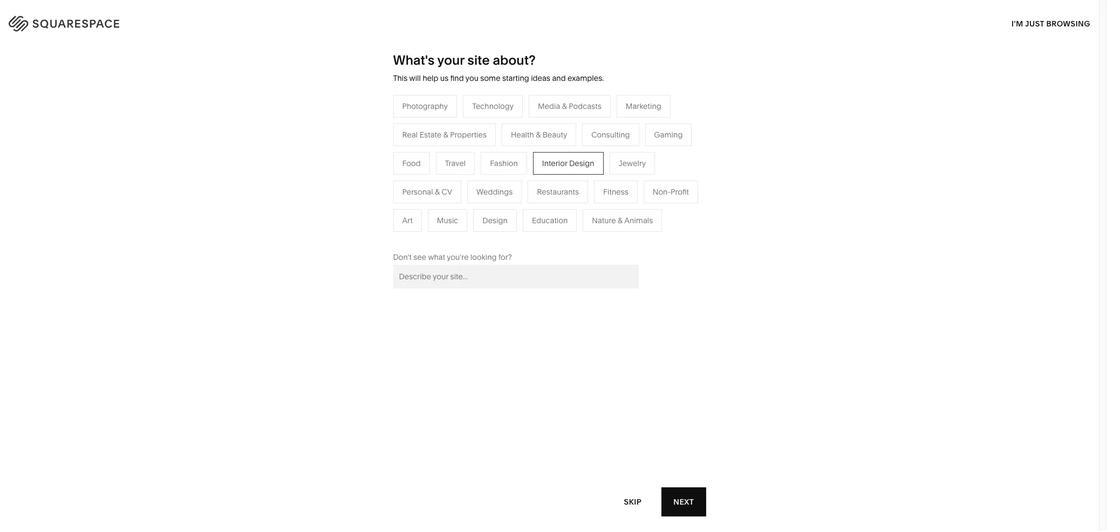 Task type: describe. For each thing, give the bounding box(es) containing it.
what's
[[393, 52, 435, 68]]

just
[[1025, 19, 1045, 28]]

travel inside option
[[445, 159, 466, 168]]

health
[[511, 130, 534, 140]]

profit
[[671, 187, 689, 197]]

and
[[552, 73, 566, 83]]

1 vertical spatial estate
[[442, 231, 464, 241]]

decor
[[569, 150, 591, 160]]

i'm
[[1012, 19, 1023, 28]]

skip
[[624, 497, 642, 507]]

0 horizontal spatial fitness
[[539, 182, 564, 192]]

home
[[539, 150, 561, 160]]

restaurants inside radio
[[537, 187, 579, 197]]

personal
[[402, 187, 433, 197]]

events link
[[425, 198, 459, 208]]

Nature & Animals radio
[[583, 209, 662, 232]]

design inside design option
[[483, 216, 508, 225]]

& inside 'personal & cv' 'option'
[[435, 187, 440, 197]]

Education radio
[[523, 209, 577, 232]]

fashion
[[490, 159, 518, 168]]

you
[[466, 73, 479, 83]]

starting
[[502, 73, 529, 83]]

jewelry
[[619, 159, 646, 168]]

Food radio
[[393, 152, 430, 175]]

log             in
[[1058, 16, 1086, 27]]

i'm just browsing link
[[1012, 9, 1090, 38]]

consulting
[[591, 130, 630, 140]]

about?
[[493, 52, 536, 68]]

Health & Beauty radio
[[502, 123, 576, 146]]

Restaurants radio
[[528, 181, 588, 203]]

photography
[[402, 101, 448, 111]]

& inside real estate & properties "radio"
[[443, 130, 448, 140]]

weddings inside the weddings radio
[[477, 187, 513, 197]]

log             in link
[[1058, 16, 1086, 27]]

properties inside "radio"
[[450, 130, 487, 140]]

community
[[311, 198, 352, 208]]

non-profit
[[653, 187, 689, 197]]

& inside media & podcasts option
[[562, 101, 567, 111]]

media inside media & podcasts option
[[538, 101, 560, 111]]

non- inside option
[[653, 187, 671, 197]]

for?
[[499, 252, 512, 262]]

interior design
[[542, 159, 594, 168]]

find
[[450, 73, 464, 83]]

home & decor
[[539, 150, 591, 160]]

real estate & properties link
[[425, 231, 520, 241]]

browsing
[[1047, 19, 1090, 28]]

0 horizontal spatial nature
[[539, 166, 563, 176]]

personal & cv
[[402, 187, 452, 197]]

us
[[440, 73, 449, 83]]

see
[[414, 252, 426, 262]]

Marketing radio
[[617, 95, 671, 118]]

nature & animals link
[[539, 166, 611, 176]]

travel down real estate & properties "radio"
[[425, 150, 446, 160]]

real estate & properties inside "radio"
[[402, 130, 487, 140]]

real inside "radio"
[[402, 130, 418, 140]]

home & decor link
[[539, 150, 602, 160]]

art
[[402, 216, 413, 225]]

fitness link
[[539, 182, 575, 192]]

0 horizontal spatial animals
[[571, 166, 600, 176]]

squarespace logo link
[[22, 13, 234, 30]]

profits
[[379, 198, 401, 208]]

Photography radio
[[393, 95, 457, 118]]

fitness inside "option"
[[603, 187, 629, 197]]

1 vertical spatial real estate & properties
[[425, 231, 509, 241]]

technology
[[472, 101, 514, 111]]

degraw image
[[404, 369, 695, 531]]

ideas
[[531, 73, 550, 83]]

Jewelry radio
[[610, 152, 655, 175]]

gaming
[[654, 130, 683, 140]]

what
[[428, 252, 445, 262]]

you're
[[447, 252, 469, 262]]

nature inside option
[[592, 216, 616, 225]]

Design radio
[[473, 209, 517, 232]]

1 horizontal spatial real
[[425, 231, 441, 241]]

in
[[1077, 16, 1086, 27]]

education
[[532, 216, 568, 225]]

media & podcasts inside option
[[538, 101, 602, 111]]

food
[[402, 159, 421, 168]]

cv
[[442, 187, 452, 197]]

next
[[674, 497, 694, 507]]



Task type: vqa. For each thing, say whether or not it's contained in the screenshot.
or inside the We collect various personal information regarding you or your device. This includes the following:
no



Task type: locate. For each thing, give the bounding box(es) containing it.
0 vertical spatial design
[[569, 159, 594, 168]]

site
[[468, 52, 490, 68]]

travel link
[[425, 150, 457, 160]]

estate up travel link
[[420, 130, 442, 140]]

1 horizontal spatial design
[[569, 159, 594, 168]]

real
[[402, 130, 418, 140], [425, 231, 441, 241]]

1 horizontal spatial weddings
[[477, 187, 513, 197]]

1 vertical spatial media
[[425, 182, 447, 192]]

0 vertical spatial non-
[[653, 187, 671, 197]]

nature & animals down home & decor link
[[539, 166, 600, 176]]

design inside interior design "radio"
[[569, 159, 594, 168]]

Non-Profit radio
[[644, 181, 698, 203]]

1 vertical spatial weddings
[[425, 215, 461, 224]]

fitness
[[539, 182, 564, 192], [603, 187, 629, 197]]

health & beauty
[[511, 130, 567, 140]]

real down music
[[425, 231, 441, 241]]

real up the food
[[402, 130, 418, 140]]

travel up media & podcasts link
[[445, 159, 466, 168]]

0 vertical spatial nature & animals
[[539, 166, 600, 176]]

0 vertical spatial media & podcasts
[[538, 101, 602, 111]]

restaurants
[[425, 166, 467, 176], [537, 187, 579, 197]]

events
[[425, 198, 449, 208]]

0 vertical spatial weddings
[[477, 187, 513, 197]]

real estate & properties
[[402, 130, 487, 140], [425, 231, 509, 241]]

Personal & CV radio
[[393, 181, 461, 203]]

Fashion radio
[[481, 152, 527, 175]]

this
[[393, 73, 408, 83]]

1 horizontal spatial nature
[[592, 216, 616, 225]]

0 vertical spatial estate
[[420, 130, 442, 140]]

animals down decor
[[571, 166, 600, 176]]

animals inside option
[[624, 216, 653, 225]]

media up beauty
[[538, 101, 560, 111]]

0 vertical spatial nature
[[539, 166, 563, 176]]

1 horizontal spatial fitness
[[603, 187, 629, 197]]

0 horizontal spatial non-
[[361, 198, 379, 208]]

0 vertical spatial properties
[[450, 130, 487, 140]]

estate
[[420, 130, 442, 140], [442, 231, 464, 241]]

will
[[409, 73, 421, 83]]

0 horizontal spatial podcasts
[[456, 182, 488, 192]]

Art radio
[[393, 209, 422, 232]]

0 horizontal spatial real
[[402, 130, 418, 140]]

travel
[[425, 150, 446, 160], [445, 159, 466, 168]]

0 vertical spatial real estate & properties
[[402, 130, 487, 140]]

0 horizontal spatial media & podcasts
[[425, 182, 488, 192]]

1 vertical spatial non-
[[361, 198, 379, 208]]

i'm just browsing
[[1012, 19, 1090, 28]]

1 vertical spatial podcasts
[[456, 182, 488, 192]]

non-
[[653, 187, 671, 197], [361, 198, 379, 208]]

Gaming radio
[[645, 123, 692, 146]]

1 horizontal spatial estate
[[442, 231, 464, 241]]

1 horizontal spatial animals
[[624, 216, 653, 225]]

&
[[562, 101, 567, 111], [443, 130, 448, 140], [536, 130, 541, 140], [562, 150, 567, 160], [565, 166, 570, 176], [449, 182, 454, 192], [435, 187, 440, 197], [354, 198, 359, 208], [618, 216, 623, 225], [466, 231, 471, 241]]

1 horizontal spatial restaurants
[[537, 187, 579, 197]]

media & podcasts
[[538, 101, 602, 111], [425, 182, 488, 192]]

properties up travel option at the top left
[[450, 130, 487, 140]]

1 horizontal spatial podcasts
[[569, 101, 602, 111]]

weddings link
[[425, 215, 472, 224]]

some
[[480, 73, 501, 83]]

animals
[[571, 166, 600, 176], [624, 216, 653, 225]]

media up events
[[425, 182, 447, 192]]

Real Estate & Properties radio
[[393, 123, 496, 146]]

weddings down events link
[[425, 215, 461, 224]]

1 vertical spatial nature & animals
[[592, 216, 653, 225]]

0 horizontal spatial estate
[[420, 130, 442, 140]]

skip button
[[612, 488, 654, 517]]

properties
[[450, 130, 487, 140], [473, 231, 509, 241]]

log
[[1058, 16, 1075, 27]]

0 horizontal spatial design
[[483, 216, 508, 225]]

0 vertical spatial podcasts
[[569, 101, 602, 111]]

nature
[[539, 166, 563, 176], [592, 216, 616, 225]]

community & non-profits link
[[311, 198, 412, 208]]

podcasts down examples.
[[569, 101, 602, 111]]

Consulting radio
[[582, 123, 639, 146]]

podcasts right cv
[[456, 182, 488, 192]]

your
[[437, 52, 465, 68]]

restaurants link
[[425, 166, 478, 176]]

0 horizontal spatial media
[[425, 182, 447, 192]]

1 horizontal spatial media & podcasts
[[538, 101, 602, 111]]

1 horizontal spatial non-
[[653, 187, 671, 197]]

1 vertical spatial design
[[483, 216, 508, 225]]

media
[[538, 101, 560, 111], [425, 182, 447, 192]]

Media & Podcasts radio
[[529, 95, 611, 118]]

Interior Design radio
[[533, 152, 604, 175]]

examples.
[[568, 73, 604, 83]]

0 horizontal spatial restaurants
[[425, 166, 467, 176]]

properties up the looking
[[473, 231, 509, 241]]

nature down home
[[539, 166, 563, 176]]

media & podcasts down "restaurants" "link"
[[425, 182, 488, 192]]

Weddings radio
[[467, 181, 522, 203]]

non- down jewelry radio
[[653, 187, 671, 197]]

interior
[[542, 159, 567, 168]]

1 vertical spatial animals
[[624, 216, 653, 225]]

0 vertical spatial animals
[[571, 166, 600, 176]]

restaurants down nature & animals link on the top of the page
[[537, 187, 579, 197]]

podcasts
[[569, 101, 602, 111], [456, 182, 488, 192]]

next button
[[662, 488, 706, 517]]

Don't see what you're looking for? field
[[393, 265, 639, 289]]

animals down 'fitness' "option"
[[624, 216, 653, 225]]

nature & animals
[[539, 166, 600, 176], [592, 216, 653, 225]]

real estate & properties up you're
[[425, 231, 509, 241]]

1 vertical spatial properties
[[473, 231, 509, 241]]

& inside health & beauty radio
[[536, 130, 541, 140]]

& inside nature & animals option
[[618, 216, 623, 225]]

don't
[[393, 252, 412, 262]]

media & podcasts link
[[425, 182, 499, 192]]

estate down music
[[442, 231, 464, 241]]

design
[[569, 159, 594, 168], [483, 216, 508, 225]]

nature down 'fitness' "option"
[[592, 216, 616, 225]]

squarespace logo image
[[22, 13, 141, 30]]

non- right community
[[361, 198, 379, 208]]

help
[[423, 73, 438, 83]]

0 horizontal spatial weddings
[[425, 215, 461, 224]]

nature & animals inside nature & animals option
[[592, 216, 653, 225]]

podcasts inside option
[[569, 101, 602, 111]]

1 vertical spatial real
[[425, 231, 441, 241]]

degraw element
[[404, 369, 695, 531]]

Music radio
[[428, 209, 467, 232]]

don't see what you're looking for?
[[393, 252, 512, 262]]

estate inside "radio"
[[420, 130, 442, 140]]

weddings up design option
[[477, 187, 513, 197]]

Travel radio
[[436, 152, 475, 175]]

1 horizontal spatial media
[[538, 101, 560, 111]]

Fitness radio
[[594, 181, 638, 203]]

beauty
[[543, 130, 567, 140]]

restaurants down travel link
[[425, 166, 467, 176]]

real estate & properties up travel link
[[402, 130, 487, 140]]

0 vertical spatial real
[[402, 130, 418, 140]]

marketing
[[626, 101, 661, 111]]

1 vertical spatial media & podcasts
[[425, 182, 488, 192]]

what's your site about? this will help us find you some starting ideas and examples.
[[393, 52, 604, 83]]

community & non-profits
[[311, 198, 401, 208]]

fitness up nature & animals option
[[603, 187, 629, 197]]

fitness down interior
[[539, 182, 564, 192]]

looking
[[470, 252, 497, 262]]

0 vertical spatial restaurants
[[425, 166, 467, 176]]

0 vertical spatial media
[[538, 101, 560, 111]]

nature & animals down 'fitness' "option"
[[592, 216, 653, 225]]

media & podcasts down and
[[538, 101, 602, 111]]

1 vertical spatial restaurants
[[537, 187, 579, 197]]

music
[[437, 216, 458, 225]]

weddings
[[477, 187, 513, 197], [425, 215, 461, 224]]

1 vertical spatial nature
[[592, 216, 616, 225]]

Technology radio
[[463, 95, 523, 118]]



